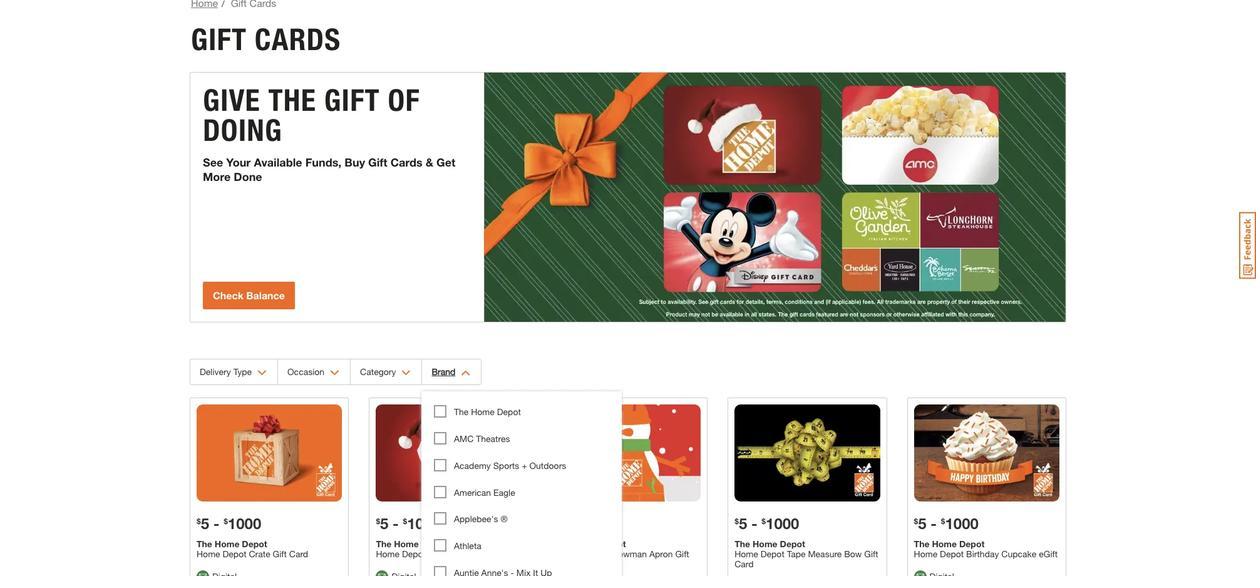 Task type: locate. For each thing, give the bounding box(es) containing it.
5
[[201, 515, 209, 533], [380, 515, 389, 533], [739, 515, 747, 533], [918, 515, 927, 533]]

-
[[213, 515, 219, 533], [393, 515, 399, 533], [751, 515, 758, 533], [931, 515, 937, 533]]

1000 up tape
[[766, 515, 799, 533]]

5 for the home depot home depot crate gift card
[[201, 515, 209, 533]]

done
[[234, 169, 262, 183]]

delivery type
[[200, 366, 252, 377]]

$ 5 - $ 1000 up the home depot home depot crate gift card at bottom left
[[197, 515, 261, 533]]

1 vertical spatial cards
[[391, 155, 423, 169]]

digital image
[[197, 570, 209, 576]]

the home depot
[[454, 406, 521, 417]]

open arrow image inside category link
[[402, 370, 411, 376]]

the inside the home depot home depot crate gift card
[[197, 539, 212, 549]]

gift inside the home depot home depot crate gift card
[[273, 549, 287, 560]]

more
[[203, 169, 231, 183]]

$
[[197, 517, 201, 526], [224, 517, 228, 526], [376, 517, 380, 526], [403, 517, 407, 526], [735, 517, 739, 526], [762, 517, 766, 526], [914, 517, 918, 526], [941, 517, 945, 526]]

4 $ from the left
[[403, 517, 407, 526]]

1 5 from the left
[[201, 515, 209, 533]]

of
[[388, 82, 420, 118]]

amc theatres
[[454, 433, 510, 444]]

see
[[203, 155, 223, 169]]

1 open arrow image from the left
[[330, 370, 339, 376]]

give
[[203, 82, 260, 118]]

open arrow image right occasion
[[330, 370, 339, 376]]

doing
[[203, 112, 282, 148]]

$ 5 - $ 1000 the home depot home depot tape measure bow gift card
[[735, 515, 878, 570]]

the inside the home depot home depot birthday cupcake egift
[[914, 539, 930, 549]]

hat
[[453, 549, 467, 560]]

gift right crate
[[273, 549, 287, 560]]

1 1000 from the left
[[228, 515, 261, 533]]

6 $ from the left
[[762, 517, 766, 526]]

1000 up the home depot home depot crate gift card at bottom left
[[228, 515, 261, 533]]

type
[[233, 366, 252, 377]]

$ 5 - $ 1000 up the home depot home depot birthday cupcake egift
[[914, 515, 979, 533]]

2 horizontal spatial $ 5 - $ 1000
[[914, 515, 979, 533]]

academy sports + outdoors
[[454, 460, 566, 471]]

1 digital image from the left
[[376, 570, 389, 576]]

the for the home depot home depot crate gift card
[[197, 539, 212, 549]]

gift right buy
[[368, 155, 387, 169]]

1000 for the home depot home depot birthday cupcake egift
[[945, 515, 979, 533]]

1000 up the home depot home depot birthday cupcake egift
[[945, 515, 979, 533]]

open arrow image inside delivery type link
[[257, 370, 267, 376]]

2 open arrow image from the left
[[402, 370, 411, 376]]

card
[[289, 549, 308, 560], [486, 549, 505, 560], [555, 559, 574, 570], [735, 559, 754, 570]]

give the gift of doing
[[203, 82, 420, 148]]

®
[[501, 514, 508, 524]]

0 horizontal spatial $ 5 - $ 1000
[[197, 515, 261, 533]]

gift inside the home depot home depot snowman apron gift card
[[675, 549, 689, 560]]

open arrow image inside occasion link
[[330, 370, 339, 376]]

open arrow image for brand
[[461, 370, 470, 376]]

gift right hat
[[470, 549, 484, 560]]

- inside $ 5 - $ 1000 the home depot home depot tape measure bow gift card
[[751, 515, 758, 533]]

the for the home depot home depot santa hat gift card
[[376, 539, 392, 549]]

gift
[[191, 21, 247, 58], [324, 82, 380, 118], [368, 155, 387, 169], [273, 549, 287, 560], [470, 549, 484, 560], [675, 549, 689, 560], [864, 549, 878, 560]]

amc
[[454, 433, 474, 444]]

2 5 from the left
[[380, 515, 389, 533]]

1 horizontal spatial open arrow image
[[402, 370, 411, 376]]

open arrow image
[[257, 370, 267, 376], [402, 370, 411, 376]]

3 $ 5 - $ 1000 from the left
[[914, 515, 979, 533]]

2 digital image from the left
[[914, 570, 927, 576]]

digital image for home depot birthday cupcake egift
[[914, 570, 927, 576]]

$ 5 - $ 1000 for santa
[[376, 515, 441, 533]]

2 1000 from the left
[[407, 515, 441, 533]]

1 horizontal spatial digital image
[[914, 570, 927, 576]]

gift up the give
[[191, 21, 247, 58]]

applebee's ®
[[454, 514, 508, 524]]

0 horizontal spatial digital image
[[376, 570, 389, 576]]

1000 for the home depot home depot crate gift card
[[228, 515, 261, 533]]

5 inside $ 5 - $ 1000 the home depot home depot tape measure bow gift card
[[739, 515, 747, 533]]

5 $ from the left
[[735, 517, 739, 526]]

home
[[471, 406, 495, 417], [215, 539, 239, 549], [394, 539, 419, 549], [573, 539, 598, 549], [753, 539, 778, 549], [932, 539, 957, 549], [197, 549, 220, 560], [376, 549, 400, 560], [555, 549, 579, 560], [735, 549, 758, 560], [914, 549, 938, 560]]

+
[[522, 460, 527, 471]]

8 $ from the left
[[941, 517, 945, 526]]

1 $ 5 - $ 1000 from the left
[[197, 515, 261, 533]]

0 horizontal spatial open arrow image
[[330, 370, 339, 376]]

gift right apron
[[675, 549, 689, 560]]

1 $ from the left
[[197, 517, 201, 526]]

1 horizontal spatial cards
[[391, 155, 423, 169]]

eagle
[[493, 487, 515, 498]]

4 1000 from the left
[[945, 515, 979, 533]]

3 5 from the left
[[739, 515, 747, 533]]

open arrow image right brand at the left of the page
[[461, 370, 470, 376]]

open arrow image
[[330, 370, 339, 376], [461, 370, 470, 376]]

0 horizontal spatial cards
[[255, 21, 341, 58]]

the inside the home depot home depot snowman apron gift card
[[555, 539, 571, 549]]

american eagle
[[454, 487, 515, 498]]

cupcake
[[1002, 549, 1037, 560]]

cards
[[255, 21, 341, 58], [391, 155, 423, 169]]

3 1000 from the left
[[766, 515, 799, 533]]

gift left of
[[324, 82, 380, 118]]

4 - from the left
[[931, 515, 937, 533]]

brand link
[[422, 359, 481, 385]]

bow
[[844, 549, 862, 560]]

$ 5 - $ 1000 up the home depot home depot santa hat gift card
[[376, 515, 441, 533]]

0 vertical spatial cards
[[255, 21, 341, 58]]

balance
[[246, 289, 285, 301]]

category
[[360, 366, 396, 377]]

academy
[[454, 460, 491, 471]]

1000
[[228, 515, 261, 533], [407, 515, 441, 533], [766, 515, 799, 533], [945, 515, 979, 533]]

2 $ 5 - $ 1000 from the left
[[376, 515, 441, 533]]

1 - from the left
[[213, 515, 219, 533]]

gift cards
[[191, 21, 341, 58]]

2 open arrow image from the left
[[461, 370, 470, 376]]

1 open arrow image from the left
[[257, 370, 267, 376]]

your
[[226, 155, 251, 169]]

cards left &
[[391, 155, 423, 169]]

digital image
[[376, 570, 389, 576], [914, 570, 927, 576]]

crate
[[249, 549, 270, 560]]

open arrow image right category
[[402, 370, 411, 376]]

open arrow image inside brand link
[[461, 370, 470, 376]]

applebee's
[[454, 514, 498, 524]]

open arrow image right type
[[257, 370, 267, 376]]

cards up the
[[255, 21, 341, 58]]

get
[[437, 155, 456, 169]]

4 5 from the left
[[918, 515, 927, 533]]

1 horizontal spatial $ 5 - $ 1000
[[376, 515, 441, 533]]

gift right "bow"
[[864, 549, 878, 560]]

the
[[454, 406, 469, 417], [197, 539, 212, 549], [376, 539, 392, 549], [555, 539, 571, 549], [735, 539, 750, 549], [914, 539, 930, 549]]

depot
[[497, 406, 521, 417], [242, 539, 267, 549], [421, 539, 447, 549], [601, 539, 626, 549], [780, 539, 805, 549], [959, 539, 985, 549], [223, 549, 246, 560], [402, 549, 426, 560], [581, 549, 605, 560], [761, 549, 785, 560], [940, 549, 964, 560]]

card inside $ 5 - $ 1000 the home depot home depot tape measure bow gift card
[[735, 559, 754, 570]]

2 - from the left
[[393, 515, 399, 533]]

1 horizontal spatial open arrow image
[[461, 370, 470, 376]]

3 - from the left
[[751, 515, 758, 533]]

1000 up the home depot home depot santa hat gift card
[[407, 515, 441, 533]]

0 horizontal spatial open arrow image
[[257, 370, 267, 376]]

sports
[[493, 460, 519, 471]]

$ 5 - $ 1000
[[197, 515, 261, 533], [376, 515, 441, 533], [914, 515, 979, 533]]

cards inside see your available funds, buy gift cards & get more done
[[391, 155, 423, 169]]

outdoors
[[529, 460, 566, 471]]

the inside the home depot home depot santa hat gift card
[[376, 539, 392, 549]]



Task type: vqa. For each thing, say whether or not it's contained in the screenshot.
left In
no



Task type: describe. For each thing, give the bounding box(es) containing it.
delivery
[[200, 366, 231, 377]]

santa
[[428, 549, 451, 560]]

brand
[[432, 366, 455, 377]]

- for the home depot home depot crate gift card
[[213, 515, 219, 533]]

buy
[[345, 155, 365, 169]]

home depot santa hat gift card image
[[376, 405, 522, 502]]

7 $ from the left
[[914, 517, 918, 526]]

the for the home depot
[[454, 406, 469, 417]]

occasion link
[[278, 359, 350, 385]]

the home depot home depot snowman apron gift card
[[555, 539, 689, 570]]

birthday
[[966, 549, 999, 560]]

apron
[[649, 549, 673, 560]]

card inside the home depot home depot santa hat gift card
[[486, 549, 505, 560]]

&
[[426, 155, 433, 169]]

open arrow image for category
[[402, 370, 411, 376]]

athleta
[[454, 541, 481, 551]]

- for the home depot home depot santa hat gift card
[[393, 515, 399, 533]]

delivery type link
[[190, 359, 277, 385]]

egift
[[1039, 549, 1058, 560]]

tape
[[787, 549, 806, 560]]

see your available funds, buy gift cards & get more done
[[203, 155, 456, 183]]

3 $ from the left
[[376, 517, 380, 526]]

- for the home depot home depot birthday cupcake egift
[[931, 515, 937, 533]]

category link
[[351, 359, 422, 385]]

card inside the home depot home depot snowman apron gift card
[[555, 559, 574, 570]]

measure
[[808, 549, 842, 560]]

the home depot home depot crate gift card
[[197, 539, 308, 560]]

the
[[268, 82, 316, 118]]

$ 5 - $ 1000 for crate
[[197, 515, 261, 533]]

1000 inside $ 5 - $ 1000 the home depot home depot tape measure bow gift card
[[766, 515, 799, 533]]

5 for the home depot home depot birthday cupcake egift
[[918, 515, 927, 533]]

the inside $ 5 - $ 1000 the home depot home depot tape measure bow gift card
[[735, 539, 750, 549]]

the home depot home depot santa hat gift card
[[376, 539, 505, 560]]

card inside the home depot home depot crate gift card
[[289, 549, 308, 560]]

digital image for home depot santa hat gift card
[[376, 570, 389, 576]]

1000 for the home depot home depot santa hat gift card
[[407, 515, 441, 533]]

snowman
[[608, 549, 647, 560]]

the home depot home depot birthday cupcake egift
[[914, 539, 1058, 560]]

image for give the gift of doing image
[[484, 73, 1066, 322]]

funds,
[[305, 155, 342, 169]]

theatres
[[476, 433, 510, 444]]

gift inside see your available funds, buy gift cards & get more done
[[368, 155, 387, 169]]

2 $ from the left
[[224, 517, 228, 526]]

home depot crate gift card image
[[197, 405, 342, 502]]

home depot snowman apron gift card image
[[555, 405, 701, 502]]

feedback link image
[[1239, 212, 1256, 279]]

home depot tape measure bow gift card image
[[735, 405, 880, 502]]

check
[[213, 289, 244, 301]]

$ 5 - $ 1000 for birthday
[[914, 515, 979, 533]]

check balance
[[213, 289, 285, 301]]

check balance link
[[203, 282, 295, 309]]

open arrow image for delivery type
[[257, 370, 267, 376]]

available
[[254, 155, 302, 169]]

the for the home depot home depot birthday cupcake egift
[[914, 539, 930, 549]]

5 for the home depot home depot santa hat gift card
[[380, 515, 389, 533]]

the for the home depot home depot snowman apron gift card
[[555, 539, 571, 549]]

home depot birthday cupcake egift image
[[914, 405, 1060, 502]]

gift inside $ 5 - $ 1000 the home depot home depot tape measure bow gift card
[[864, 549, 878, 560]]

american
[[454, 487, 491, 498]]

gift inside the give the gift of doing
[[324, 82, 380, 118]]

open arrow image for occasion
[[330, 370, 339, 376]]

gift inside the home depot home depot santa hat gift card
[[470, 549, 484, 560]]

occasion
[[287, 366, 324, 377]]



